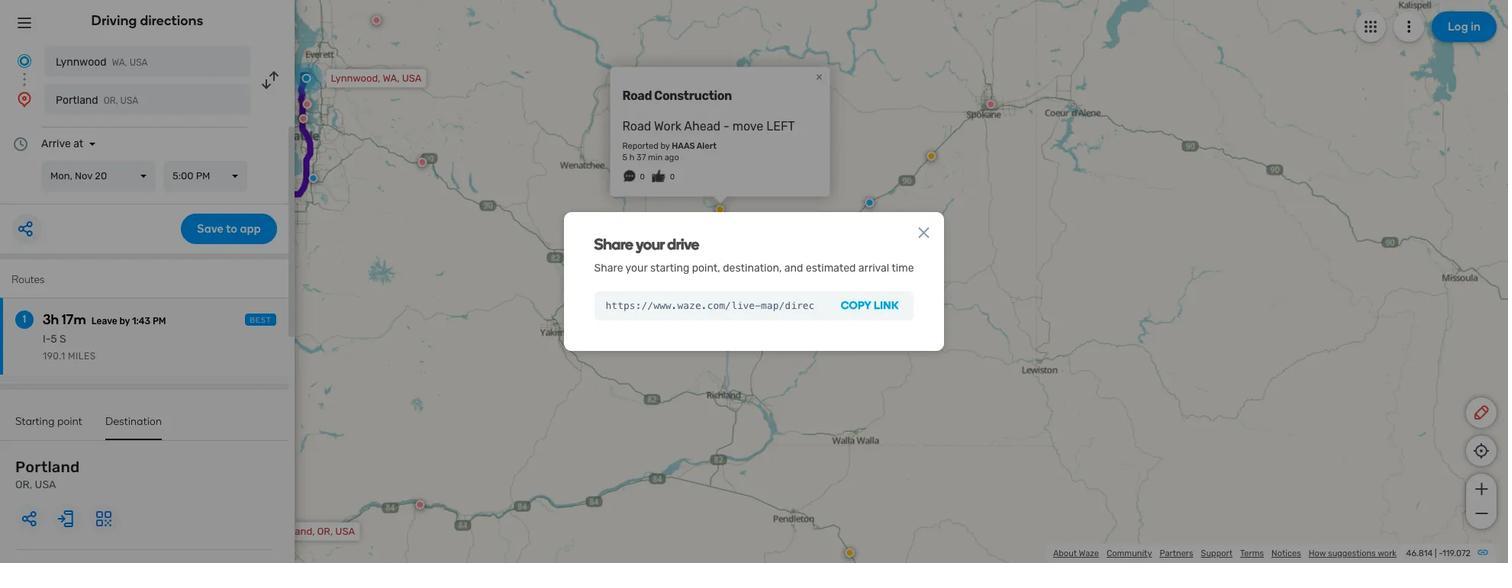 Task type: locate. For each thing, give the bounding box(es) containing it.
5 left s
[[51, 333, 57, 346]]

1 0 from the left
[[640, 172, 645, 181]]

0 vertical spatial 5
[[622, 152, 627, 162]]

pencil image
[[1472, 404, 1491, 422]]

1 vertical spatial by
[[119, 316, 130, 327]]

0 horizontal spatial by
[[119, 316, 130, 327]]

portland or, usa down lynnwood wa, usa
[[56, 94, 138, 107]]

or, down starting point 'button'
[[15, 479, 32, 492]]

× link
[[812, 69, 826, 84]]

portland down starting point 'button'
[[15, 458, 80, 476]]

0 vertical spatial your
[[636, 235, 664, 253]]

1 horizontal spatial by
[[661, 141, 670, 151]]

1 vertical spatial portland
[[15, 458, 80, 476]]

3h 17m leave by 1:43 pm
[[43, 311, 166, 328]]

0 vertical spatial portland
[[56, 94, 98, 107]]

driving
[[91, 12, 137, 29]]

5:00 pm list box
[[163, 161, 247, 192]]

lynnwood
[[56, 56, 107, 69]]

wa, right lynnwood
[[112, 57, 127, 68]]

1:43
[[132, 316, 150, 327]]

2 road from the top
[[622, 119, 651, 133]]

0
[[640, 172, 645, 181], [670, 172, 675, 181]]

- left move
[[724, 119, 730, 133]]

0 horizontal spatial pm
[[153, 316, 166, 327]]

1 vertical spatial share
[[594, 262, 623, 275]]

suggestions
[[1328, 549, 1376, 559]]

119.072
[[1443, 549, 1471, 559]]

5 left h at left
[[622, 152, 627, 162]]

5
[[622, 152, 627, 162], [51, 333, 57, 346]]

arrive at
[[41, 137, 83, 150]]

1 share from the top
[[594, 235, 633, 253]]

1 vertical spatial pm
[[153, 316, 166, 327]]

1 road from the top
[[622, 88, 652, 103]]

estimated
[[806, 262, 856, 275]]

ahead
[[684, 119, 721, 133]]

1 vertical spatial road
[[622, 119, 651, 133]]

-
[[724, 119, 730, 133], [1439, 549, 1443, 559]]

1 vertical spatial wa,
[[383, 72, 400, 84]]

mon, nov 20
[[50, 170, 107, 182]]

share down share your drive
[[594, 262, 623, 275]]

None field
[[594, 291, 826, 320]]

pm inside list box
[[196, 170, 210, 182]]

portland down lynnwood
[[56, 94, 98, 107]]

portland or, usa
[[56, 94, 138, 107], [15, 458, 80, 492]]

1 vertical spatial 5
[[51, 333, 57, 346]]

partners
[[1160, 549, 1193, 559]]

i-5 s 190.1 miles
[[43, 333, 96, 362]]

1 horizontal spatial -
[[1439, 549, 1443, 559]]

directions
[[140, 12, 203, 29]]

road construction
[[622, 88, 732, 103]]

road
[[622, 88, 652, 103], [622, 119, 651, 133]]

0 horizontal spatial 5
[[51, 333, 57, 346]]

or,
[[104, 95, 118, 106], [15, 479, 32, 492], [317, 526, 333, 537]]

road for road construction
[[622, 88, 652, 103]]

share left drive
[[594, 235, 633, 253]]

1 vertical spatial your
[[626, 262, 648, 275]]

min
[[648, 152, 663, 162]]

1 horizontal spatial wa,
[[383, 72, 400, 84]]

1 horizontal spatial or,
[[104, 95, 118, 106]]

portland
[[56, 94, 98, 107], [15, 458, 80, 476]]

your up starting
[[636, 235, 664, 253]]

driving directions
[[91, 12, 203, 29]]

about waze link
[[1053, 549, 1099, 559]]

by left 1:43
[[119, 316, 130, 327]]

road inside road work ahead - move left reported by haas alert 5 h 37 min ago
[[622, 119, 651, 133]]

pm
[[196, 170, 210, 182], [153, 316, 166, 327]]

best
[[250, 316, 272, 325]]

0 horizontal spatial -
[[724, 119, 730, 133]]

wa, right "lynnwood,"
[[383, 72, 400, 84]]

by inside 3h 17m leave by 1:43 pm
[[119, 316, 130, 327]]

0 vertical spatial share
[[594, 235, 633, 253]]

work
[[654, 119, 681, 133]]

copy
[[841, 299, 871, 312]]

reported
[[622, 141, 659, 151]]

portland or, usa down starting point 'button'
[[15, 458, 80, 492]]

share
[[594, 235, 633, 253], [594, 262, 623, 275]]

about waze community partners support terms notices how suggestions work
[[1053, 549, 1397, 559]]

location image
[[15, 90, 34, 108]]

190.1
[[43, 351, 65, 362]]

pm right 5:00
[[196, 170, 210, 182]]

usa down driving directions
[[130, 57, 148, 68]]

0 vertical spatial wa,
[[112, 57, 127, 68]]

x image
[[915, 224, 933, 242]]

2 0 from the left
[[670, 172, 675, 181]]

0 vertical spatial by
[[661, 141, 670, 151]]

or, down lynnwood wa, usa
[[104, 95, 118, 106]]

pm right 1:43
[[153, 316, 166, 327]]

usa
[[130, 57, 148, 68], [402, 72, 422, 84], [120, 95, 138, 106], [35, 479, 56, 492], [335, 526, 355, 537]]

your down share your drive
[[626, 262, 648, 275]]

portland, or, usa
[[273, 526, 355, 537]]

1 horizontal spatial pm
[[196, 170, 210, 182]]

drive
[[667, 235, 699, 253]]

mon,
[[50, 170, 72, 182]]

usa inside lynnwood wa, usa
[[130, 57, 148, 68]]

usa right "lynnwood,"
[[402, 72, 422, 84]]

by
[[661, 141, 670, 151], [119, 316, 130, 327]]

2 vertical spatial or,
[[317, 526, 333, 537]]

or, right portland,
[[317, 526, 333, 537]]

0 down 37
[[640, 172, 645, 181]]

2 horizontal spatial or,
[[317, 526, 333, 537]]

arrive
[[41, 137, 71, 150]]

link image
[[1477, 546, 1489, 559]]

and
[[784, 262, 803, 275]]

link
[[874, 299, 899, 312]]

1 horizontal spatial 5
[[622, 152, 627, 162]]

starting
[[650, 262, 689, 275]]

0 horizontal spatial 0
[[640, 172, 645, 181]]

46.814
[[1406, 549, 1433, 559]]

wa,
[[112, 57, 127, 68], [383, 72, 400, 84]]

0 vertical spatial or,
[[104, 95, 118, 106]]

destination button
[[105, 415, 162, 440]]

notices
[[1272, 549, 1301, 559]]

left
[[766, 119, 795, 133]]

0 vertical spatial -
[[724, 119, 730, 133]]

17m
[[62, 311, 86, 328]]

0 vertical spatial road
[[622, 88, 652, 103]]

miles
[[68, 351, 96, 362]]

1 horizontal spatial 0
[[670, 172, 675, 181]]

leave
[[91, 316, 117, 327]]

0 vertical spatial pm
[[196, 170, 210, 182]]

- right |
[[1439, 549, 1443, 559]]

wa, inside lynnwood wa, usa
[[112, 57, 127, 68]]

1 vertical spatial -
[[1439, 549, 1443, 559]]

alert
[[697, 141, 717, 151]]

destination
[[105, 415, 162, 428]]

h
[[629, 152, 635, 162]]

2 share from the top
[[594, 262, 623, 275]]

time
[[892, 262, 914, 275]]

1 vertical spatial or,
[[15, 479, 32, 492]]

by up ago
[[661, 141, 670, 151]]

0 down ago
[[670, 172, 675, 181]]

wa, for lynnwood,
[[383, 72, 400, 84]]

0 horizontal spatial wa,
[[112, 57, 127, 68]]



Task type: describe. For each thing, give the bounding box(es) containing it.
by inside road work ahead - move left reported by haas alert 5 h 37 min ago
[[661, 141, 670, 151]]

i-
[[43, 333, 51, 346]]

destination,
[[723, 262, 782, 275]]

work
[[1378, 549, 1397, 559]]

routes
[[11, 273, 44, 286]]

road for road work ahead - move left reported by haas alert 5 h 37 min ago
[[622, 119, 651, 133]]

terms
[[1240, 549, 1264, 559]]

wa, for lynnwood
[[112, 57, 127, 68]]

waze
[[1079, 549, 1099, 559]]

your for starting
[[626, 262, 648, 275]]

nov
[[75, 170, 92, 182]]

how
[[1309, 549, 1326, 559]]

haas
[[672, 141, 695, 151]]

5 inside road work ahead - move left reported by haas alert 5 h 37 min ago
[[622, 152, 627, 162]]

37
[[637, 152, 646, 162]]

share for share your drive
[[594, 235, 633, 253]]

starting point
[[15, 415, 82, 428]]

5:00 pm
[[172, 170, 210, 182]]

about
[[1053, 549, 1077, 559]]

share for share your starting point, destination, and estimated arrival time
[[594, 262, 623, 275]]

community
[[1107, 549, 1152, 559]]

lynnwood wa, usa
[[56, 56, 148, 69]]

lynnwood, wa, usa
[[331, 72, 422, 84]]

5:00
[[172, 170, 194, 182]]

usa down lynnwood wa, usa
[[120, 95, 138, 106]]

- inside road work ahead - move left reported by haas alert 5 h 37 min ago
[[724, 119, 730, 133]]

support
[[1201, 549, 1233, 559]]

copy link
[[841, 299, 899, 312]]

1
[[23, 313, 26, 326]]

how suggestions work link
[[1309, 549, 1397, 559]]

partners link
[[1160, 549, 1193, 559]]

point
[[57, 415, 82, 428]]

20
[[95, 170, 107, 182]]

s
[[60, 333, 66, 346]]

portland,
[[273, 526, 315, 537]]

zoom in image
[[1472, 480, 1491, 498]]

your for drive
[[636, 235, 664, 253]]

pm inside 3h 17m leave by 1:43 pm
[[153, 316, 166, 327]]

arrival
[[859, 262, 889, 275]]

move
[[732, 119, 764, 133]]

clock image
[[11, 135, 30, 153]]

zoom out image
[[1472, 505, 1491, 523]]

3h
[[43, 311, 59, 328]]

starting
[[15, 415, 55, 428]]

notices link
[[1272, 549, 1301, 559]]

starting point button
[[15, 415, 82, 439]]

usa down starting point 'button'
[[35, 479, 56, 492]]

usa right portland,
[[335, 526, 355, 537]]

support link
[[1201, 549, 1233, 559]]

copy link button
[[826, 291, 914, 320]]

share your starting point, destination, and estimated arrival time
[[594, 262, 914, 275]]

ago
[[665, 152, 679, 162]]

46.814 | -119.072
[[1406, 549, 1471, 559]]

5 inside the i-5 s 190.1 miles
[[51, 333, 57, 346]]

at
[[73, 137, 83, 150]]

|
[[1435, 549, 1437, 559]]

road work ahead - move left reported by haas alert 5 h 37 min ago
[[622, 119, 795, 162]]

0 horizontal spatial or,
[[15, 479, 32, 492]]

community link
[[1107, 549, 1152, 559]]

0 vertical spatial portland or, usa
[[56, 94, 138, 107]]

point,
[[692, 262, 720, 275]]

share your drive
[[594, 235, 699, 253]]

1 vertical spatial portland or, usa
[[15, 458, 80, 492]]

current location image
[[15, 52, 34, 70]]

mon, nov 20 list box
[[41, 161, 156, 192]]

lynnwood,
[[331, 72, 380, 84]]

×
[[816, 69, 823, 84]]

construction
[[654, 88, 732, 103]]

terms link
[[1240, 549, 1264, 559]]



Task type: vqa. For each thing, say whether or not it's contained in the screenshot.
Talk
no



